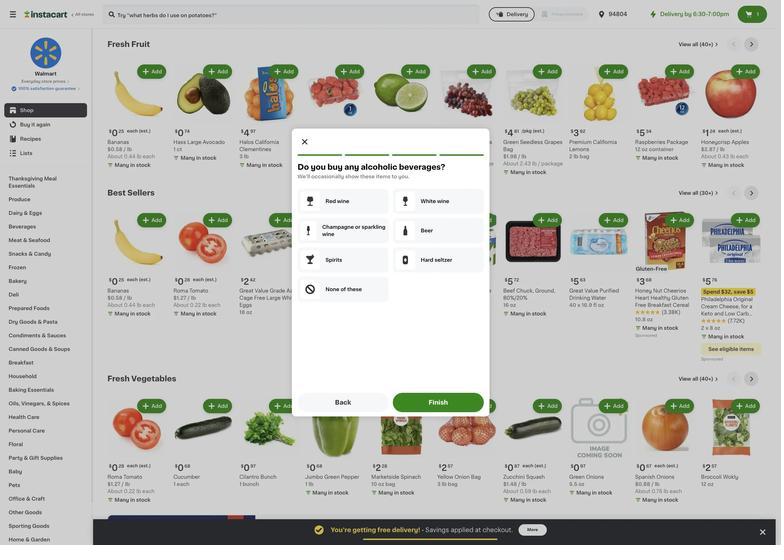 Task type: vqa. For each thing, say whether or not it's contained in the screenshot.


Task type: locate. For each thing, give the bounding box(es) containing it.
bag
[[504, 147, 514, 152], [471, 475, 481, 480]]

a-
[[476, 289, 481, 294]]

1 vertical spatial original
[[734, 297, 753, 302]]

onions inside spanish onions $0.88 / lb about 0.76 lb each
[[657, 475, 675, 480]]

5 for $ 5 63
[[574, 278, 580, 286]]

2 $ 0 97 from the left
[[571, 464, 586, 472]]

$ 0 97 for green onions
[[571, 464, 586, 472]]

5 left 76
[[706, 278, 712, 286]]

1 vertical spatial items
[[740, 347, 755, 352]]

1 horizontal spatial grapes
[[545, 140, 563, 145]]

3 view from the top
[[679, 377, 692, 382]]

savings
[[426, 528, 450, 533]]

snacks & candy link
[[4, 247, 87, 261]]

1 horizontal spatial seedless
[[520, 140, 544, 145]]

original for 3
[[329, 289, 348, 294]]

california up the clementines
[[255, 140, 279, 145]]

0 horizontal spatial seedless
[[470, 140, 493, 145]]

tomato for bottom the $0.28 each (estimated) 'element'
[[124, 475, 142, 480]]

great up the cage
[[240, 289, 254, 294]]

prices
[[53, 80, 66, 84]]

1 vertical spatial roma tomato $1.27 / lb about 0.22 lb each
[[108, 475, 155, 494]]

delivery inside button
[[507, 12, 529, 17]]

97 inside $ 4 97
[[251, 129, 256, 134]]

essentials down thanksgiving
[[9, 184, 35, 189]]

seedless inside sun harvest seedless red grapes $2.18 / lb about 2.4 lb / package
[[470, 140, 493, 145]]

many in stock inside the product group
[[709, 163, 745, 168]]

1 horizontal spatial roma
[[174, 289, 188, 294]]

bag for 3
[[580, 154, 590, 159]]

1 bananas $0.58 / lb about 0.44 lb each from the top
[[108, 140, 155, 159]]

94804 button
[[598, 4, 641, 24]]

0 vertical spatial roma tomato $1.27 / lb about 0.22 lb each
[[174, 289, 221, 308]]

(40+) for 0
[[700, 377, 714, 382]]

& right dairy
[[24, 211, 28, 216]]

tomato down '$ 0 28'
[[190, 289, 208, 294]]

1 view all (40+) button from the top
[[677, 37, 722, 52]]

0 horizontal spatial 0.22
[[124, 489, 135, 494]]

bag down yellow in the bottom right of the page
[[448, 482, 458, 487]]

free up nut
[[656, 267, 668, 272]]

92 right the 13
[[395, 531, 401, 536]]

california right premium
[[593, 140, 618, 145]]

12 for broccoli wokly 12 oz
[[702, 482, 707, 487]]

2 california from the left
[[593, 140, 618, 145]]

$ 2 57 up broccoli on the right of the page
[[703, 464, 717, 472]]

0 vertical spatial 0.22
[[190, 303, 201, 308]]

4 up halos
[[244, 129, 250, 137]]

honey
[[636, 289, 653, 294]]

dairy & eggs link
[[4, 206, 87, 220]]

great for 2
[[240, 289, 254, 294]]

oils,
[[9, 401, 20, 406]]

1 57 from the left
[[448, 464, 453, 469]]

bananas $0.58 / lb about 0.44 lb each for 4
[[108, 140, 155, 159]]

1 package from the left
[[473, 161, 494, 166]]

1 vertical spatial care
[[32, 429, 45, 434]]

0 horizontal spatial 28
[[119, 464, 124, 469]]

view all (40+) button for 3
[[677, 37, 722, 52]]

roma for bottom the $0.28 each (estimated) 'element'
[[108, 475, 122, 480]]

& for candy
[[29, 252, 33, 257]]

oz inside broccoli wokly 12 oz
[[708, 482, 714, 487]]

$0.25 each (estimated) element for 4
[[108, 126, 168, 139]]

3 inside halos california clementines 3 lb
[[240, 154, 243, 159]]

all for 1
[[693, 42, 699, 47]]

0 vertical spatial 25
[[119, 129, 124, 134]]

all for 5
[[693, 191, 699, 196]]

items right eligible
[[740, 347, 755, 352]]

value for 5
[[585, 289, 599, 294]]

1 all from the top
[[693, 42, 699, 47]]

2 vertical spatial view
[[679, 377, 692, 382]]

0 horizontal spatial green
[[325, 475, 340, 480]]

red down sun at the right top
[[438, 147, 448, 152]]

free inside honey nut cheerios heart healthy gluten free breakfast cereal
[[636, 303, 647, 308]]

3 all from the top
[[693, 377, 699, 382]]

oz right 10.8
[[648, 317, 654, 322]]

lb inside halos california clementines 3 lb
[[244, 154, 249, 159]]

1 horizontal spatial breakfast
[[648, 303, 672, 308]]

ground,
[[536, 289, 556, 294]]

save for 88
[[404, 290, 416, 295]]

1 horizontal spatial $ 2 57
[[703, 464, 717, 472]]

pets
[[9, 483, 20, 488]]

& left soups
[[49, 347, 53, 352]]

25 for 4
[[119, 129, 124, 134]]

1 spend from the left
[[374, 290, 391, 295]]

1 horizontal spatial california
[[593, 140, 618, 145]]

1 horizontal spatial $ 0 97
[[571, 464, 586, 472]]

keto
[[702, 312, 714, 317]]

shop link
[[4, 103, 87, 118]]

package
[[473, 161, 494, 166], [542, 161, 563, 166]]

broccoli
[[702, 475, 723, 480]]

2 view all (40+) button from the top
[[677, 372, 722, 387]]

2 bananas from the top
[[108, 289, 129, 294]]

taste the season in every sip image
[[108, 516, 256, 546], [262, 528, 275, 541]]

marketside
[[372, 475, 400, 480]]

vegetables
[[131, 375, 176, 383]]

fresh for 0
[[108, 375, 130, 383]]

$1.27
[[174, 296, 187, 301], [108, 482, 121, 487]]

free
[[656, 267, 668, 272], [254, 296, 265, 301], [636, 303, 647, 308]]

goods for canned
[[30, 347, 47, 352]]

0 vertical spatial x
[[578, 303, 581, 308]]

philadelphia original cream cheese, for a keto and low carb lifestyle
[[702, 297, 753, 324]]

1 item carousel region from the top
[[108, 37, 762, 180]]

1 horizontal spatial original
[[372, 304, 391, 309]]

68 inside $ 3 68
[[646, 278, 652, 283]]

package inside green seedless grapes bag $1.98 / lb about 2.43 lb / package
[[542, 161, 563, 166]]

original inside thomas' original english muffins
[[329, 289, 348, 294]]

1 horizontal spatial onions
[[657, 475, 675, 480]]

1 4 from the left
[[244, 129, 250, 137]]

$0.25 each (estimated) element for 2
[[108, 275, 168, 288]]

0.59
[[520, 489, 532, 494]]

2 horizontal spatial original
[[734, 297, 753, 302]]

$ 5 72
[[505, 278, 520, 286]]

None search field
[[103, 4, 480, 24]]

these right 'of'
[[347, 287, 362, 292]]

0 horizontal spatial $0.28 each (estimated) element
[[108, 461, 168, 474]]

english
[[306, 296, 324, 301]]

eggs
[[29, 211, 42, 216], [240, 303, 252, 308]]

original down ritz
[[372, 304, 391, 309]]

$ 3 92 up premium
[[571, 129, 586, 137]]

roma down '$ 0 28'
[[174, 289, 188, 294]]

0 horizontal spatial roma
[[108, 475, 122, 480]]

oils, vinegars, & spices link
[[4, 397, 87, 411]]

hard
[[421, 258, 434, 263]]

1 horizontal spatial $5
[[748, 290, 754, 295]]

add inside the product group
[[746, 69, 756, 74]]

1 view all (40+) from the top
[[679, 42, 714, 47]]

57
[[448, 464, 453, 469], [712, 464, 717, 469]]

green onions 5.5 oz
[[570, 475, 605, 487]]

save for 5
[[734, 290, 746, 295]]

buy it again link
[[4, 118, 87, 132]]

2 (40+) from the top
[[700, 377, 714, 382]]

1 vertical spatial essentials
[[28, 388, 54, 393]]

$ inside $ 14 92
[[486, 531, 489, 536]]

$ 2 28
[[373, 464, 388, 472]]

1 vertical spatial item carousel region
[[108, 186, 762, 366]]

1 great from the left
[[240, 289, 254, 294]]

3 down halos
[[240, 154, 243, 159]]

bag right onion
[[471, 475, 481, 480]]

5 left 72
[[508, 278, 514, 286]]

2 bananas $0.58 / lb about 0.44 lb each from the top
[[108, 289, 155, 308]]

gluten-
[[636, 267, 656, 272]]

16
[[306, 147, 311, 152], [504, 303, 509, 308]]

0 horizontal spatial save
[[404, 290, 416, 295]]

1 vertical spatial x
[[706, 326, 709, 331]]

$ 0 28
[[175, 278, 190, 286]]

(est.) inside $0.67 each (estimated) element
[[667, 464, 679, 468]]

1 vertical spatial $ 0 25
[[109, 278, 124, 286]]

97 for 4
[[251, 129, 256, 134]]

2 $ 2 57 from the left
[[703, 464, 717, 472]]

1 horizontal spatial $1.27
[[174, 296, 187, 301]]

bag down marketside
[[386, 482, 396, 487]]

other goods link
[[4, 506, 87, 520]]

$ 2 57 for yellow
[[439, 464, 453, 472]]

0 horizontal spatial value
[[255, 289, 269, 294]]

roma tomato $1.27 / lb about 0.22 lb each down '$ 0 28'
[[174, 289, 221, 308]]

3 left 88
[[376, 278, 382, 286]]

1 horizontal spatial value
[[585, 289, 599, 294]]

great value purified drinking water 40 x 16.9 fl oz
[[570, 289, 620, 308]]

view inside popup button
[[679, 191, 692, 196]]

$5 up a
[[748, 290, 754, 295]]

1 horizontal spatial roma tomato $1.27 / lb about 0.22 lb each
[[174, 289, 221, 308]]

$ 0 68 for cucumber
[[175, 464, 191, 472]]

100% satisfaction guarantee
[[18, 87, 76, 91]]

each inside the cucumber 1 each
[[177, 482, 190, 487]]

lb inside yellow onion bag 3 lb bag
[[442, 482, 447, 487]]

0 vertical spatial grapes
[[545, 140, 563, 145]]

1 vertical spatial 16
[[504, 303, 509, 308]]

2 $ 0 68 from the left
[[307, 464, 323, 472]]

3
[[574, 129, 580, 137], [240, 154, 243, 159], [310, 278, 316, 286], [376, 278, 382, 286], [640, 278, 646, 286], [438, 482, 441, 487]]

1 horizontal spatial package
[[542, 161, 563, 166]]

wine for white wine
[[437, 199, 450, 204]]

each inside "$ 0 28 each (est.)"
[[127, 464, 138, 468]]

$5 right $20,
[[418, 290, 424, 295]]

(40+) down "6:30-"
[[700, 42, 714, 47]]

checkout.
[[483, 528, 513, 533]]

red down occasionally
[[326, 199, 336, 204]]

bag up $1.98
[[504, 147, 514, 152]]

1 vertical spatial roma
[[108, 475, 122, 480]]

oz right 18
[[246, 310, 252, 315]]

2 vertical spatial fresh
[[108, 375, 130, 383]]

$ 14 92
[[486, 531, 505, 539]]

original up for
[[734, 297, 753, 302]]

2 $0.58 from the top
[[108, 296, 123, 301]]

all inside popup button
[[693, 191, 699, 196]]

great up the drinking
[[570, 289, 584, 294]]

3 down yellow in the bottom right of the page
[[438, 482, 441, 487]]

delivery
[[661, 11, 684, 17], [507, 12, 529, 17]]

$ 0 97 up "cilantro"
[[241, 464, 256, 472]]

& for craft
[[26, 497, 30, 502]]

free right the cage
[[254, 296, 265, 301]]

5 left 63
[[574, 278, 580, 286]]

view all (40+) button down see
[[677, 372, 722, 387]]

ritz
[[372, 297, 381, 302]]

each inside zucchini squash $1.48 / lb about 0.59 lb each
[[539, 489, 551, 494]]

view all (30+) button
[[677, 186, 722, 200]]

2 horizontal spatial bag
[[580, 154, 590, 159]]

$0.28 each (estimated) element
[[174, 275, 234, 288], [108, 461, 168, 474]]

$ 0 28 each (est.)
[[109, 464, 151, 472]]

28 inside $ 2 28
[[382, 464, 388, 469]]

2 horizontal spatial free
[[656, 267, 668, 272]]

delivery for delivery
[[507, 12, 529, 17]]

essentials inside "baking essentials" link
[[28, 388, 54, 393]]

view all (30+)
[[679, 191, 714, 196]]

0 vertical spatial $ 0 25
[[109, 129, 124, 137]]

grapes down $4.81 per package (estimated) element
[[545, 140, 563, 145]]

2 left '42'
[[244, 278, 249, 286]]

2 for broccoli wokly
[[706, 464, 711, 472]]

1 vertical spatial fresh
[[383, 297, 397, 302]]

1 $ 0 68 from the left
[[175, 464, 191, 472]]

/ inside zucchini squash $1.48 / lb about 0.59 lb each
[[519, 482, 521, 487]]

12 down broccoli on the right of the page
[[702, 482, 707, 487]]

bag inside yellow onion bag 3 lb bag
[[448, 482, 458, 487]]

you're
[[331, 528, 351, 533]]

0 vertical spatial red
[[438, 147, 448, 152]]

baby link
[[4, 465, 87, 479]]

back button
[[298, 393, 389, 413]]

produce
[[9, 197, 30, 202]]

wokly
[[724, 475, 739, 480]]

0 horizontal spatial grapes
[[449, 147, 467, 152]]

1 horizontal spatial delivery
[[661, 11, 684, 17]]

1 $ 0 97 from the left
[[241, 464, 256, 472]]

$ inside $ 0 67
[[637, 464, 640, 469]]

2 onions from the left
[[657, 475, 675, 480]]

0 horizontal spatial 57
[[448, 464, 453, 469]]

spend up ritz
[[374, 290, 391, 295]]

item carousel region
[[108, 37, 762, 180], [108, 186, 762, 366], [108, 372, 762, 510]]

lb inside premium california lemons 2 lb bag
[[574, 154, 579, 159]]

1 $ 0 25 from the top
[[109, 129, 124, 137]]

2 inside premium california lemons 2 lb bag
[[570, 154, 573, 159]]

package right 2.4
[[473, 161, 494, 166]]

1 horizontal spatial $ 0 68
[[307, 464, 323, 472]]

2 package from the left
[[542, 161, 563, 166]]

5
[[640, 129, 646, 137], [508, 278, 514, 286], [574, 278, 580, 286], [706, 278, 712, 286]]

stock inside the product group
[[731, 163, 745, 168]]

spend $20, save $5
[[374, 290, 424, 295]]

0 horizontal spatial large
[[187, 140, 202, 145]]

1 (40+) from the top
[[700, 42, 714, 47]]

2 left "8"
[[702, 326, 705, 331]]

roma down "$ 0 28 each (est.)" at the left
[[108, 475, 122, 480]]

2 up yellow in the bottom right of the page
[[442, 464, 447, 472]]

2 25 from the top
[[119, 278, 124, 283]]

oz inside raspberries package 12 oz container
[[642, 147, 648, 152]]

16 down strawberries
[[306, 147, 311, 152]]

2 x 8 oz
[[702, 326, 721, 331]]

original up the "muffins"
[[329, 289, 348, 294]]

1 vertical spatial red
[[326, 199, 336, 204]]

$ 5 34
[[637, 129, 652, 137]]

health care link
[[4, 411, 87, 424]]

free down "heart"
[[636, 303, 647, 308]]

great inside great value grade aa cage free large white eggs 18 oz
[[240, 289, 254, 294]]

service type group
[[489, 7, 589, 22]]

28 inside "$ 0 28 each (est.)"
[[119, 464, 124, 469]]

$0.25 each (estimated) element
[[108, 126, 168, 139], [108, 275, 168, 288]]

goods for sporting
[[32, 524, 50, 529]]

view all (40+) down see
[[679, 377, 714, 382]]

1 horizontal spatial items
[[740, 347, 755, 352]]

package right 2.43
[[542, 161, 563, 166]]

2 up marketside
[[376, 464, 381, 472]]

sponsored badge image down see
[[702, 358, 723, 362]]

seedless down $4.81 per package (estimated) element
[[520, 140, 544, 145]]

1 view from the top
[[679, 42, 692, 47]]

grapes down the harvest
[[449, 147, 467, 152]]

0 vertical spatial bananas $0.58 / lb about 0.44 lb each
[[108, 140, 155, 159]]

tomato
[[190, 289, 208, 294], [124, 475, 142, 480]]

$ inside $ 2 28
[[373, 464, 376, 469]]

hass
[[174, 140, 186, 145]]

great inside great value purified drinking water 40 x 16.9 fl oz
[[570, 289, 584, 294]]

free
[[378, 528, 391, 533]]

seedless inside green seedless grapes bag $1.98 / lb about 2.43 lb / package
[[520, 140, 544, 145]]

12 inside raspberries package 12 oz container
[[636, 147, 641, 152]]

$ inside '$ 0 28'
[[175, 278, 178, 283]]

0.22 down '$ 0 28'
[[190, 303, 201, 308]]

goods inside canned goods & soups link
[[30, 347, 47, 352]]

goods inside other goods link
[[25, 510, 42, 515]]

57 up yellow in the bottom right of the page
[[448, 464, 453, 469]]

& left pasta
[[38, 320, 42, 325]]

2 view all (40+) from the top
[[679, 377, 714, 382]]

view all (40+) for 3
[[679, 42, 714, 47]]

california inside halos california clementines 3 lb
[[255, 140, 279, 145]]

1 vertical spatial 25
[[119, 278, 124, 283]]

1 seedless from the left
[[470, 140, 493, 145]]

1 vertical spatial breakfast
[[9, 361, 34, 366]]

green inside green onions 5.5 oz
[[570, 475, 585, 480]]

2 vertical spatial item carousel region
[[108, 372, 762, 510]]

2 57 from the left
[[712, 464, 717, 469]]

& for eggs
[[24, 211, 28, 216]]

$1.98
[[504, 154, 517, 159]]

office & craft
[[9, 497, 45, 502]]

value for 2
[[255, 289, 269, 294]]

28 inside '$ 0 28'
[[185, 278, 190, 283]]

sponsored badge image down the 10.8 oz
[[636, 334, 657, 338]]

0 horizontal spatial roma tomato $1.27 / lb about 0.22 lb each
[[108, 475, 155, 494]]

breakfast up the household
[[9, 361, 34, 366]]

more
[[528, 528, 539, 532]]

2 up broccoli on the right of the page
[[706, 464, 711, 472]]

zucchini
[[504, 475, 525, 480]]

spend up philadelphia
[[704, 290, 721, 295]]

0 horizontal spatial 16
[[306, 147, 311, 152]]

1 california from the left
[[255, 140, 279, 145]]

25 for 2
[[119, 278, 124, 283]]

$5.23 per package (estimated) element
[[438, 126, 498, 139]]

2 $5 from the left
[[748, 290, 754, 295]]

1 horizontal spatial bag
[[504, 147, 514, 152]]

0 vertical spatial white
[[421, 199, 436, 204]]

0 horizontal spatial delivery
[[507, 12, 529, 17]]

2 $0.25 each (estimated) element from the top
[[108, 275, 168, 288]]

0.44 for 4
[[124, 154, 136, 159]]

0 horizontal spatial california
[[255, 140, 279, 145]]

68 up the jumbo
[[317, 464, 323, 469]]

1 vertical spatial grapes
[[449, 147, 467, 152]]

1 save from the left
[[404, 290, 416, 295]]

0.22 down "$ 0 28 each (est.)" at the left
[[124, 489, 135, 494]]

main content
[[93, 29, 776, 546]]

1 onions from the left
[[587, 475, 605, 480]]

original inside ritz fresh stacks original crackers
[[372, 304, 391, 309]]

$0.67 each (estimated) element
[[636, 461, 696, 474]]

lifestyle
[[702, 319, 724, 324]]

1 $5 from the left
[[418, 290, 424, 295]]

green up 5.5 on the right of page
[[570, 475, 585, 480]]

0 horizontal spatial 4
[[244, 129, 250, 137]]

2 $ 0 25 from the top
[[109, 278, 124, 286]]

$0.58 for 4
[[108, 147, 123, 152]]

0 vertical spatial 12
[[636, 147, 641, 152]]

in inside the product group
[[725, 163, 729, 168]]

2 save from the left
[[734, 290, 746, 295]]

0 vertical spatial essentials
[[9, 184, 35, 189]]

green inside green seedless grapes bag $1.98 / lb about 2.43 lb / package
[[504, 140, 519, 145]]

0 vertical spatial $0.58
[[108, 147, 123, 152]]

5 left 34
[[640, 129, 646, 137]]

value inside great value grade aa cage free large white eggs 18 oz
[[255, 289, 269, 294]]

goods down condiments & sauces
[[30, 347, 47, 352]]

0 vertical spatial view all (40+) button
[[677, 37, 722, 52]]

about inside spanish onions $0.88 / lb about 0.76 lb each
[[636, 489, 651, 494]]

1 25 from the top
[[119, 129, 124, 134]]

oz inside great value grade aa cage free large white eggs 18 oz
[[246, 310, 252, 315]]

seedless down $5.23 per package (estimated) element
[[470, 140, 493, 145]]

2 horizontal spatial 68
[[646, 278, 652, 283]]

& right meat
[[23, 238, 27, 243]]

fresh left 'vegetables'
[[108, 375, 130, 383]]

green right the jumbo
[[325, 475, 340, 480]]

bag inside yellow onion bag 3 lb bag
[[471, 475, 481, 480]]

oz right "8"
[[715, 326, 721, 331]]

2 horizontal spatial green
[[570, 475, 585, 480]]

green down 81
[[504, 140, 519, 145]]

each inside honeycrisp apples $2.87 / lb about 0.43 lb each
[[737, 154, 749, 159]]

each inside spanish onions $0.88 / lb about 0.76 lb each
[[670, 489, 683, 494]]

0 vertical spatial bag
[[504, 147, 514, 152]]

breakfast inside honey nut cheerios heart healthy gluten free breakfast cereal
[[648, 303, 672, 308]]

0 vertical spatial item carousel region
[[108, 37, 762, 180]]

sponsored badge image
[[636, 334, 657, 338], [702, 358, 723, 362]]

$ 2 57 up yellow in the bottom right of the page
[[439, 464, 453, 472]]

28 for 0
[[185, 278, 190, 283]]

2 seedless from the left
[[520, 140, 544, 145]]

sporting
[[9, 524, 31, 529]]

0 horizontal spatial onions
[[587, 475, 605, 480]]

1 vertical spatial $ 3 92
[[307, 278, 322, 286]]

$ 0 97
[[241, 464, 256, 472], [571, 464, 586, 472]]

1 $0.25 each (estimated) element from the top
[[108, 126, 168, 139]]

fresh for 4
[[108, 41, 130, 48]]

0 vertical spatial view
[[679, 42, 692, 47]]

1 $ 2 57 from the left
[[439, 464, 453, 472]]

onions
[[587, 475, 605, 480], [657, 475, 675, 480]]

1 horizontal spatial 16
[[504, 303, 509, 308]]

0 horizontal spatial red
[[326, 199, 336, 204]]

grade
[[270, 289, 285, 294]]

4 for $ 4 81 /pkg (est.)
[[508, 129, 514, 137]]

0 horizontal spatial bag
[[386, 482, 396, 487]]

1 horizontal spatial 4
[[508, 129, 514, 137]]

again
[[36, 122, 50, 127]]

these down alcoholic
[[360, 174, 375, 179]]

halos
[[240, 140, 254, 145]]

0 vertical spatial view all (40+)
[[679, 42, 714, 47]]

roma tomato $1.27 / lb about 0.22 lb each down "$ 0 28 each (est.)" at the left
[[108, 475, 155, 494]]

breakfast down healthy
[[648, 303, 672, 308]]

0 horizontal spatial 68
[[185, 464, 191, 469]]

25
[[119, 129, 124, 134], [119, 278, 124, 283]]

items down alcoholic
[[376, 174, 391, 179]]

1 horizontal spatial free
[[636, 303, 647, 308]]

onions for spanish
[[657, 475, 675, 480]]

1 vertical spatial $0.25 each (estimated) element
[[108, 275, 168, 288]]

product group
[[108, 63, 168, 170], [174, 63, 234, 163], [240, 63, 300, 170], [306, 63, 366, 153], [372, 63, 432, 163], [438, 63, 498, 178], [504, 63, 564, 178], [570, 63, 630, 160], [636, 63, 696, 163], [702, 63, 762, 170], [108, 212, 168, 319], [174, 212, 234, 319], [240, 212, 300, 316], [306, 212, 366, 326], [372, 212, 432, 356], [438, 212, 498, 326], [504, 212, 564, 319], [570, 212, 630, 309], [636, 212, 696, 340], [702, 212, 762, 364], [108, 398, 168, 505], [174, 398, 234, 488], [240, 398, 300, 488], [306, 398, 366, 498], [372, 398, 432, 498], [438, 398, 498, 488], [504, 398, 564, 505], [570, 398, 630, 498], [636, 398, 696, 505], [702, 398, 762, 488]]

green for green onions 5.5 oz
[[570, 475, 585, 480]]

2 all from the top
[[693, 191, 699, 196]]

oz down strawberries
[[312, 147, 318, 152]]

wine inside champagne or sparkling wine
[[322, 232, 334, 237]]

bag down lemons
[[580, 154, 590, 159]]

4 for $ 4 97
[[244, 129, 250, 137]]

oz right 5.5 on the right of page
[[579, 482, 585, 487]]

92 right 14
[[499, 531, 505, 536]]

0 vertical spatial tomato
[[190, 289, 208, 294]]

68 up cucumber
[[185, 464, 191, 469]]

1 0.44 from the top
[[124, 154, 136, 159]]

& for seafood
[[23, 238, 27, 243]]

92 up premium
[[580, 129, 586, 134]]

0 vertical spatial $1.27
[[174, 296, 187, 301]]

0.43
[[718, 154, 730, 159]]

package
[[667, 140, 689, 145]]

value up water
[[585, 289, 599, 294]]

0 vertical spatial roma
[[174, 289, 188, 294]]

2 vertical spatial all
[[693, 377, 699, 382]]

(40+) down see
[[700, 377, 714, 382]]

eggs down the cage
[[240, 303, 252, 308]]

1 vertical spatial (40+)
[[700, 377, 714, 382]]

0
[[112, 129, 118, 137], [178, 129, 184, 137], [112, 278, 118, 286], [178, 278, 184, 286], [112, 464, 118, 472], [178, 464, 184, 472], [244, 464, 250, 472], [310, 464, 316, 472], [508, 464, 514, 472], [574, 464, 580, 472], [640, 464, 646, 472]]

goods up garden
[[32, 524, 50, 529]]

1 bananas from the top
[[108, 140, 129, 145]]

beef chuck, ground, 80%/20% 16 oz
[[504, 289, 556, 308]]

1 value from the left
[[255, 289, 269, 294]]

2 0.44 from the top
[[124, 303, 136, 308]]

goods down prepared foods
[[19, 320, 36, 325]]

68 for honey nut cheerios heart healthy gluten free breakfast cereal
[[646, 278, 652, 283]]

chuck,
[[517, 289, 534, 294]]

eggs down produce link
[[29, 211, 42, 216]]

crackers
[[392, 304, 415, 309]]

stock
[[202, 156, 217, 161], [400, 156, 415, 161], [664, 156, 679, 161], [136, 163, 151, 168], [268, 163, 283, 168], [731, 163, 745, 168], [466, 170, 481, 175], [532, 170, 547, 175], [136, 312, 151, 317], [202, 312, 217, 317], [532, 312, 547, 317], [664, 326, 679, 331], [731, 335, 745, 340], [334, 491, 349, 496], [400, 491, 415, 496], [598, 491, 613, 496], [136, 498, 151, 503], [532, 498, 547, 503], [664, 498, 679, 503]]

1 $0.58 from the top
[[108, 147, 123, 152]]

oils, vinegars, & spices
[[9, 401, 70, 406]]

california inside premium california lemons 2 lb bag
[[593, 140, 618, 145]]

1 each
[[372, 147, 388, 152]]

$5 for 88
[[418, 290, 424, 295]]

13
[[385, 531, 394, 539]]

you
[[311, 163, 326, 171]]

view all (40+) button down "6:30-"
[[677, 37, 722, 52]]

$ 1 24
[[703, 129, 716, 137]]

add your shopping preferences element
[[292, 129, 490, 417]]

$ inside $ 4 97
[[241, 129, 244, 134]]

2 4 from the left
[[508, 129, 514, 137]]

cage
[[240, 296, 253, 301]]

2 value from the left
[[585, 289, 599, 294]]

1 vertical spatial free
[[254, 296, 265, 301]]

0 vertical spatial 0.44
[[124, 154, 136, 159]]

92
[[580, 129, 586, 134], [316, 278, 322, 283], [395, 531, 401, 536], [499, 531, 505, 536]]

large inside hass large avocado 1 ct
[[187, 140, 202, 145]]

great for 5
[[570, 289, 584, 294]]

4 left 81
[[508, 129, 514, 137]]

$5
[[418, 290, 424, 295], [748, 290, 754, 295]]

1 horizontal spatial eggs
[[240, 303, 252, 308]]

& left craft
[[26, 497, 30, 502]]

0 horizontal spatial package
[[473, 161, 494, 166]]

bag inside premium california lemons 2 lb bag
[[580, 154, 590, 159]]

goods inside dry goods & pasta link
[[19, 320, 36, 325]]

all stores
[[75, 13, 94, 16]]

wine
[[337, 199, 349, 204], [437, 199, 450, 204], [322, 232, 334, 237]]

0 horizontal spatial tomato
[[124, 475, 142, 480]]

/ inside spanish onions $0.88 / lb about 0.76 lb each
[[652, 482, 654, 487]]

$ 3 92 up 'thomas''
[[307, 278, 322, 286]]

0 horizontal spatial $1.27
[[108, 482, 121, 487]]

$4.81 per package (estimated) element
[[504, 126, 564, 139]]

fresh inside ritz fresh stacks original crackers
[[383, 297, 397, 302]]

white up beer
[[421, 199, 436, 204]]

$
[[109, 129, 112, 134], [175, 129, 178, 134], [241, 129, 244, 134], [505, 129, 508, 134], [571, 129, 574, 134], [637, 129, 640, 134], [703, 129, 706, 134], [109, 278, 112, 283], [175, 278, 178, 283], [241, 278, 244, 283], [307, 278, 310, 283], [505, 278, 508, 283], [571, 278, 574, 283], [637, 278, 640, 283], [703, 278, 706, 283], [109, 464, 112, 469], [439, 464, 442, 469], [175, 464, 178, 469], [241, 464, 244, 469], [307, 464, 310, 469], [373, 464, 376, 469], [505, 464, 508, 469], [571, 464, 574, 469], [637, 464, 640, 469], [703, 464, 706, 469], [382, 531, 385, 536], [486, 531, 489, 536]]

0.22 for the top the $0.28 each (estimated) 'element'
[[190, 303, 201, 308]]

x right 40 on the bottom
[[578, 303, 581, 308]]

2 spend from the left
[[704, 290, 721, 295]]

16 inside strawberries 16 oz container
[[306, 147, 311, 152]]

2 view from the top
[[679, 191, 692, 196]]

2 great from the left
[[570, 289, 584, 294]]

$1.27 for the top the $0.28 each (estimated) 'element'
[[174, 296, 187, 301]]

1 horizontal spatial taste the season in every sip image
[[262, 528, 275, 541]]

1 horizontal spatial green
[[504, 140, 519, 145]]

spanish onions $0.88 / lb about 0.76 lb each
[[636, 475, 683, 494]]

0 horizontal spatial $ 0 68
[[175, 464, 191, 472]]



Task type: describe. For each thing, give the bounding box(es) containing it.
bag for 2
[[448, 482, 458, 487]]

2.43
[[520, 161, 531, 166]]

cucumber
[[174, 475, 200, 480]]

squash
[[527, 475, 545, 480]]

3 up premium
[[574, 129, 580, 137]]

roma tomato $1.27 / lb about 0.22 lb each for bottom the $0.28 each (estimated) 'element'
[[108, 475, 155, 494]]

delivery!
[[392, 528, 421, 533]]

x inside great value purified drinking water 40 x 16.9 fl oz
[[578, 303, 581, 308]]

$1.24 each (estimated) element
[[702, 126, 762, 139]]

canned goods & soups
[[9, 347, 70, 352]]

bag inside marketside spinach 10 oz bag
[[386, 482, 396, 487]]

party & gift supplies link
[[4, 452, 87, 465]]

eggs inside great value grade aa cage free large white eggs 18 oz
[[240, 303, 252, 308]]

pepper
[[341, 475, 360, 480]]

pasta
[[43, 320, 58, 325]]

67
[[647, 464, 652, 469]]

oz inside beef chuck, ground, 80%/20% 16 oz
[[510, 303, 516, 308]]

sparkling
[[362, 225, 386, 230]]

dry goods & pasta link
[[4, 315, 87, 329]]

view all (40+) button for 0
[[677, 372, 722, 387]]

1 inside hass large avocado 1 ct
[[174, 147, 176, 152]]

$ inside $ 3 68
[[637, 278, 640, 283]]

jumbo
[[306, 475, 323, 480]]

red inside add your shopping preferences "element"
[[326, 199, 336, 204]]

7:00pm
[[708, 11, 730, 17]]

honeycrisp
[[702, 140, 731, 145]]

gluten
[[672, 296, 689, 301]]

for
[[742, 304, 749, 309]]

cilantro
[[240, 475, 259, 480]]

$ 13 92
[[382, 531, 401, 539]]

these inside do you buy any alcoholic beverages? we'll occasionally show these items to you.
[[360, 174, 375, 179]]

80%/20%
[[504, 296, 528, 301]]

$ inside $ 0 87 each (est.)
[[505, 464, 508, 469]]

white inside great value grade aa cage free large white eggs 18 oz
[[282, 296, 297, 301]]

green inside "jumbo green pepper 1 lb"
[[325, 475, 340, 480]]

view for 5
[[679, 191, 692, 196]]

harvest
[[449, 140, 468, 145]]

$ inside $ 4 81 /pkg (est.)
[[505, 129, 508, 134]]

do you buy any alcoholic beverages? we'll occasionally show these items to you.
[[298, 163, 445, 179]]

health care
[[9, 415, 39, 420]]

& left spices
[[47, 401, 51, 406]]

fresh fruit
[[108, 41, 150, 48]]

1 inside "cilantro bunch 1 bunch"
[[240, 482, 242, 487]]

0.22 for bottom the $0.28 each (estimated) 'element'
[[124, 489, 135, 494]]

$ inside the $ 13 92
[[382, 531, 385, 536]]

3 inside yellow onion bag 3 lb bag
[[438, 482, 441, 487]]

$ 0 25 for 2
[[109, 278, 124, 286]]

bananas $0.58 / lb about 0.44 lb each for 2
[[108, 289, 155, 308]]

honeycrisp apples $2.87 / lb about 0.43 lb each
[[702, 140, 750, 159]]

healthy
[[651, 296, 671, 301]]

paper
[[438, 296, 452, 301]]

(est.) inside $ 0 87 each (est.)
[[535, 464, 547, 468]]

goods for other
[[25, 510, 42, 515]]

/ inside honeycrisp apples $2.87 / lb about 0.43 lb each
[[717, 147, 719, 152]]

treatment tracker modal dialog
[[93, 520, 776, 546]]

roma tomato $1.27 / lb about 0.22 lb each for the top the $0.28 each (estimated) 'element'
[[174, 289, 221, 308]]

a
[[750, 304, 753, 309]]

beef
[[504, 289, 516, 294]]

1 inside button
[[758, 12, 760, 17]]

free inside great value grade aa cage free large white eggs 18 oz
[[254, 296, 265, 301]]

jumbo green pepper 1 lb
[[306, 475, 360, 487]]

canned
[[9, 347, 29, 352]]

sun
[[438, 140, 447, 145]]

16 inside beef chuck, ground, 80%/20% 16 oz
[[504, 303, 509, 308]]

94804
[[609, 11, 628, 17]]

2 for marketside spinach
[[376, 464, 381, 472]]

bag inside green seedless grapes bag $1.98 / lb about 2.43 lb / package
[[504, 147, 514, 152]]

none of these
[[326, 287, 362, 292]]

baking
[[9, 388, 26, 393]]

$1.27 for bottom the $0.28 each (estimated) 'element'
[[108, 482, 121, 487]]

roma for the top the $0.28 each (estimated) 'element'
[[174, 289, 188, 294]]

(7.72k)
[[728, 319, 746, 324]]

92 inside $ 14 92
[[499, 531, 505, 536]]

grapes inside sun harvest seedless red grapes $2.18 / lb about 2.4 lb / package
[[449, 147, 467, 152]]

sporting goods link
[[4, 520, 87, 533]]

yellow
[[438, 475, 454, 480]]

$ inside $ 5 63
[[571, 278, 574, 283]]

68 for cucumber
[[185, 464, 191, 469]]

lists
[[20, 151, 32, 156]]

1 vertical spatial $0.28 each (estimated) element
[[108, 461, 168, 474]]

1 inside "jumbo green pepper 1 lb"
[[306, 482, 308, 487]]

walmart logo image
[[30, 37, 61, 69]]

spend for 88
[[374, 290, 391, 295]]

avocado
[[203, 140, 225, 145]]

baking essentials link
[[4, 384, 87, 397]]

$ inside $ 2 42
[[241, 278, 244, 283]]

each inside '$1.24 each (estimated)' 'element'
[[719, 129, 730, 133]]

cucumber 1 each
[[174, 475, 200, 487]]

office
[[9, 497, 25, 502]]

main content containing 0
[[93, 29, 776, 546]]

$ inside "$ 1 24"
[[703, 129, 706, 134]]

each (est.) inside '$1.24 each (estimated)' 'element'
[[719, 129, 743, 133]]

prepared foods link
[[4, 302, 87, 315]]

0 vertical spatial sponsored badge image
[[636, 334, 657, 338]]

fl
[[594, 303, 597, 308]]

items inside do you buy any alcoholic beverages? we'll occasionally show these items to you.
[[376, 174, 391, 179]]

28 for 2
[[382, 464, 388, 469]]

nut
[[654, 289, 663, 294]]

tomato for the top the $0.28 each (estimated) 'element'
[[190, 289, 208, 294]]

snacks & candy
[[9, 252, 51, 257]]

onions for green
[[587, 475, 605, 480]]

0.44 for 2
[[124, 303, 136, 308]]

(est.) inside '$1.24 each (estimated)' 'element'
[[731, 129, 743, 133]]

clementines
[[240, 147, 272, 152]]

finish
[[429, 400, 448, 406]]

sellers
[[128, 189, 155, 197]]

1 vertical spatial these
[[347, 287, 362, 292]]

dairy & eggs
[[9, 211, 42, 216]]

product group containing 1
[[702, 63, 762, 170]]

& for gift
[[24, 456, 28, 461]]

5 for $ 5 76
[[706, 278, 712, 286]]

3 item carousel region from the top
[[108, 372, 762, 510]]

canned goods & soups link
[[4, 343, 87, 356]]

each inside $ 0 87 each (est.)
[[523, 464, 534, 468]]

$ 0 68 for jumbo green pepper
[[307, 464, 323, 472]]

care for health care
[[27, 415, 39, 420]]

red inside sun harvest seedless red grapes $2.18 / lb about 2.4 lb / package
[[438, 147, 448, 152]]

$5 for 5
[[748, 290, 754, 295]]

package inside sun harvest seedless red grapes $2.18 / lb about 2.4 lb / package
[[473, 161, 494, 166]]

$0.58 for 2
[[108, 296, 123, 301]]

16.9
[[582, 303, 593, 308]]

select-
[[457, 289, 476, 294]]

california for premium california lemons 2 lb bag
[[593, 140, 618, 145]]

68 for jumbo green pepper
[[317, 464, 323, 469]]

57 for yellow
[[448, 464, 453, 469]]

3 up honey
[[640, 278, 646, 286]]

meal
[[44, 176, 57, 181]]

cilantro bunch 1 bunch
[[240, 475, 277, 487]]

0 horizontal spatial taste the season in every sip image
[[108, 516, 256, 546]]

each (est.) inside $0.67 each (estimated) element
[[655, 464, 679, 468]]

each inside $0.67 each (estimated) element
[[655, 464, 666, 468]]

0 horizontal spatial breakfast
[[9, 361, 34, 366]]

$ 0 87 each (est.)
[[505, 464, 547, 472]]

lb inside "jumbo green pepper 1 lb"
[[309, 482, 314, 487]]

zucchini squash $1.48 / lb about 0.59 lb each
[[504, 475, 551, 494]]

$ 2 57 for broccoli
[[703, 464, 717, 472]]

$22.18 element
[[438, 275, 498, 288]]

1 horizontal spatial sponsored badge image
[[702, 358, 723, 362]]

97 for 0
[[251, 464, 256, 469]]

large inside great value grade aa cage free large white eggs 18 oz
[[267, 296, 281, 301]]

other
[[9, 510, 24, 515]]

2 for yellow onion bag
[[442, 464, 447, 472]]

muffins
[[325, 296, 344, 301]]

92 inside the $ 13 92
[[395, 531, 401, 536]]

meat & seafood link
[[4, 234, 87, 247]]

green for green seedless grapes bag $1.98 / lb about 2.43 lb / package
[[504, 140, 519, 145]]

$0.87 each (estimated) element
[[504, 461, 564, 474]]

items inside button
[[740, 347, 755, 352]]

97 up green onions 5.5 oz
[[581, 464, 586, 469]]

buy
[[328, 163, 343, 171]]

oz inside marketside spinach 10 oz bag
[[379, 482, 385, 487]]

57 for broccoli
[[712, 464, 717, 469]]

view all (40+) for 0
[[679, 377, 714, 382]]

$32,
[[722, 290, 733, 295]]

guarantee
[[55, 87, 76, 91]]

care for personal care
[[32, 429, 45, 434]]

oz inside strawberries 16 oz container
[[312, 147, 318, 152]]

40
[[570, 303, 577, 308]]

white inside add your shopping preferences "element"
[[421, 199, 436, 204]]

cheese,
[[720, 304, 741, 309]]

spend for 5
[[704, 290, 721, 295]]

1 horizontal spatial x
[[706, 326, 709, 331]]

delivery for delivery by 6:30-7:00pm
[[661, 11, 684, 17]]

wine for red wine
[[337, 199, 349, 204]]

see eligible items
[[709, 347, 755, 352]]

oz inside green onions 5.5 oz
[[579, 482, 585, 487]]

10.8
[[636, 317, 646, 322]]

100%
[[18, 87, 29, 91]]

instacart logo image
[[24, 10, 67, 19]]

show
[[345, 174, 359, 179]]

(est.) inside "$ 0 28 each (est.)"
[[139, 464, 151, 468]]

personal care
[[9, 429, 45, 434]]

92 up 'thomas''
[[316, 278, 322, 283]]

$ 0 74
[[175, 129, 190, 137]]

(40+) for 3
[[700, 42, 714, 47]]

recipes link
[[4, 132, 87, 146]]

beer
[[421, 228, 433, 233]]

$ inside "$ 0 28 each (est.)"
[[109, 464, 112, 469]]

condiments & sauces
[[9, 333, 66, 338]]

yellow onion bag 3 lb bag
[[438, 475, 481, 487]]

view for 1
[[679, 42, 692, 47]]

$ 3 92 for thomas' original english muffins
[[307, 278, 322, 286]]

bunch
[[243, 482, 259, 487]]

many inside the product group
[[709, 163, 723, 168]]

you're getting free delivery!
[[331, 528, 421, 533]]

other goods
[[9, 510, 42, 515]]

goods for dry
[[19, 320, 36, 325]]

$ 0 97 for cilantro bunch
[[241, 464, 256, 472]]

bakery link
[[4, 275, 87, 288]]

& for garden
[[25, 538, 30, 543]]

0 vertical spatial $0.28 each (estimated) element
[[174, 275, 234, 288]]

about inside sun harvest seedless red grapes $2.18 / lb about 2.4 lb / package
[[438, 161, 453, 166]]

meat
[[9, 238, 22, 243]]

great value grade aa cage free large white eggs 18 oz
[[240, 289, 297, 315]]

5 for $ 5 72
[[508, 278, 514, 286]]

grapes inside green seedless grapes bag $1.98 / lb about 2.43 lb / package
[[545, 140, 563, 145]]

personal
[[9, 429, 31, 434]]

$ inside $ 5 72
[[505, 278, 508, 283]]

$ 3 92 for premium california lemons
[[571, 129, 586, 137]]

2 for great value grade aa cage free large white eggs
[[244, 278, 249, 286]]

bananas for 2
[[108, 289, 129, 294]]

all stores link
[[24, 4, 95, 24]]

spices
[[52, 401, 70, 406]]

about inside honeycrisp apples $2.87 / lb about 0.43 lb each
[[702, 154, 717, 159]]

bunch
[[261, 475, 277, 480]]

0 vertical spatial free
[[656, 267, 668, 272]]

about inside green seedless grapes bag $1.98 / lb about 2.43 lb / package
[[504, 161, 519, 166]]

5 for $ 5 34
[[640, 129, 646, 137]]

california for halos california clementines 3 lb
[[255, 140, 279, 145]]

$ inside $ 5 34
[[637, 129, 640, 134]]

0 horizontal spatial eggs
[[29, 211, 42, 216]]

(est.) inside $ 4 81 /pkg (est.)
[[533, 129, 545, 133]]

$ inside "$ 5 76"
[[703, 278, 706, 283]]

broccoli wokly 12 oz
[[702, 475, 739, 487]]

(30+)
[[700, 191, 714, 196]]

& for sauces
[[42, 333, 46, 338]]

42
[[250, 278, 256, 283]]

about inside zucchini squash $1.48 / lb about 0.59 lb each
[[504, 489, 519, 494]]

oz inside great value purified drinking water 40 x 16.9 fl oz
[[599, 303, 605, 308]]

12 for raspberries package 12 oz container
[[636, 147, 641, 152]]

$ inside the $ 0 74
[[175, 129, 178, 134]]

3 up 'thomas''
[[310, 278, 316, 286]]

1 inside 'element'
[[706, 129, 710, 137]]

bananas for 4
[[108, 140, 129, 145]]

original for spend $32, save $5
[[734, 297, 753, 302]]

baby
[[9, 470, 22, 475]]

thanksgiving
[[9, 176, 43, 181]]

bounty select-a-size paper towels button
[[438, 212, 498, 326]]

essentials inside thanksgiving meal essentials
[[9, 184, 35, 189]]

2 item carousel region from the top
[[108, 186, 762, 366]]

1 inside the cucumber 1 each
[[174, 482, 176, 487]]

$ 0 25 for 4
[[109, 129, 124, 137]]



